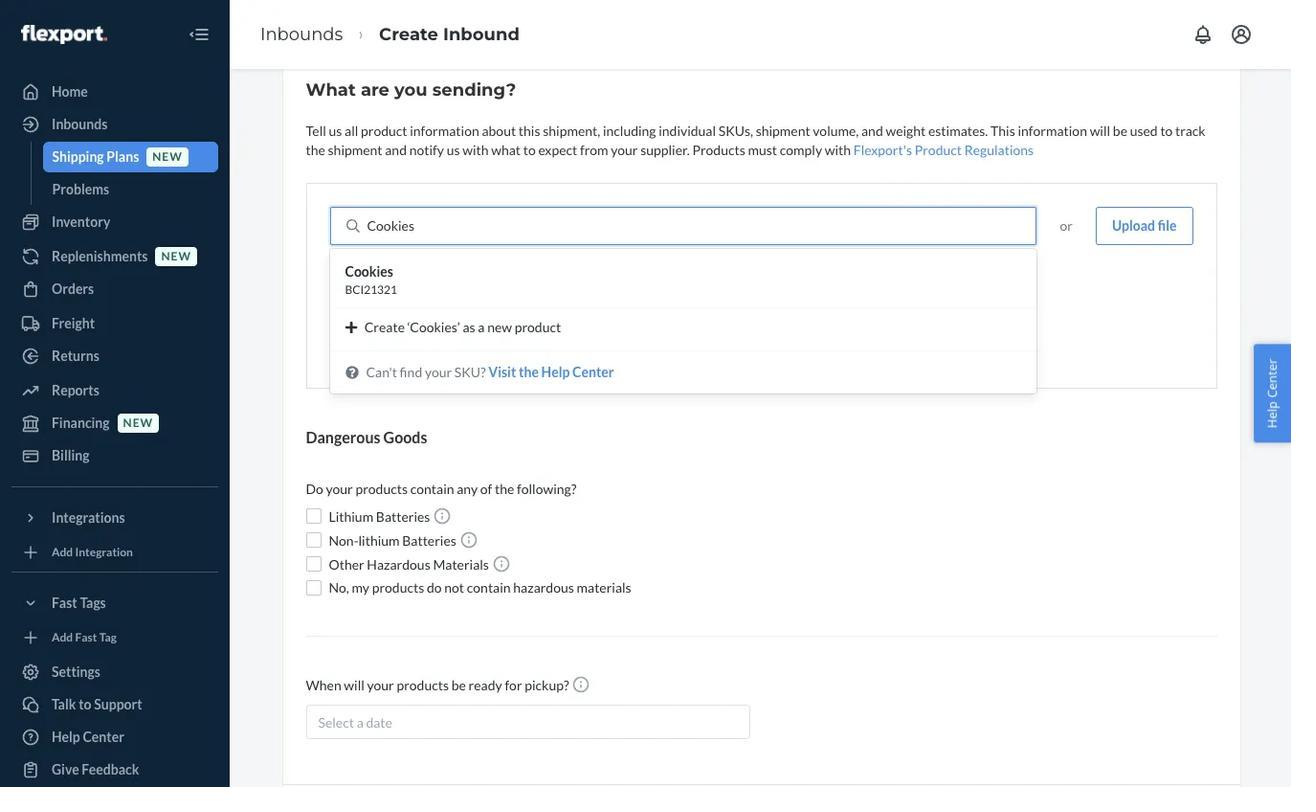 Task type: locate. For each thing, give the bounding box(es) containing it.
0 horizontal spatial information
[[410, 123, 480, 139]]

1 vertical spatial will
[[344, 677, 365, 693]]

create inside breadcrumbs 'navigation'
[[379, 24, 439, 45]]

and
[[862, 123, 884, 139], [385, 142, 407, 158]]

0 vertical spatial help
[[542, 364, 570, 380]]

a right placing
[[851, 334, 857, 349]]

fast left 'tags'
[[52, 595, 77, 611]]

0 horizontal spatial center
[[83, 729, 124, 745]]

freight
[[52, 315, 95, 331]]

products up lithium batteries
[[356, 481, 408, 497]]

1 vertical spatial batteries
[[402, 532, 457, 549]]

home link
[[11, 77, 218, 107]]

the right of
[[495, 481, 515, 497]]

new for financing
[[123, 416, 153, 430]]

placing
[[813, 334, 849, 349]]

new
[[153, 150, 183, 164], [161, 249, 191, 264], [488, 319, 512, 335], [123, 416, 153, 430]]

0 horizontal spatial contain
[[411, 481, 454, 497]]

0 horizontal spatial inbounds link
[[11, 109, 218, 140]]

the right visit at the left of page
[[519, 364, 539, 380]]

product right 'all'
[[361, 123, 408, 139]]

inbounds link up what
[[260, 24, 343, 45]]

0 vertical spatial the
[[306, 142, 325, 158]]

fast tags button
[[11, 588, 218, 619]]

0 vertical spatial shipment
[[756, 123, 811, 139]]

be left ready
[[452, 677, 466, 693]]

create up you
[[379, 24, 439, 45]]

2 horizontal spatial center
[[1264, 359, 1282, 398]]

give feedback button
[[11, 755, 218, 785]]

add for add fast tag
[[52, 631, 73, 645]]

following?
[[517, 481, 577, 497]]

the down tell
[[306, 142, 325, 158]]

0 vertical spatial inbounds link
[[260, 24, 343, 45]]

date
[[366, 714, 393, 731]]

a left the date
[[357, 714, 364, 731]]

1 horizontal spatial the
[[495, 481, 515, 497]]

center
[[1264, 359, 1282, 398], [573, 364, 614, 380], [83, 729, 124, 745]]

0 vertical spatial us
[[329, 123, 342, 139]]

give feedback
[[52, 761, 139, 778]]

batteries
[[376, 508, 430, 525], [402, 532, 457, 549]]

and left notify
[[385, 142, 407, 158]]

fast inside dropdown button
[[52, 595, 77, 611]]

center inside button
[[1264, 359, 1282, 398]]

0 horizontal spatial help center
[[52, 729, 124, 745]]

1 vertical spatial help
[[1264, 401, 1282, 428]]

hazardous
[[367, 556, 431, 573]]

0 vertical spatial be
[[1114, 123, 1128, 139]]

1 vertical spatial to
[[524, 142, 536, 158]]

open notifications image
[[1192, 23, 1215, 46]]

add products
[[721, 292, 802, 308]]

0 vertical spatial inbounds
[[260, 24, 343, 45]]

1 vertical spatial shipment
[[328, 142, 383, 158]]

inbounds up what
[[260, 24, 343, 45]]

inbounds inside inbounds link
[[52, 116, 108, 132]]

0 vertical spatial will
[[1090, 123, 1111, 139]]

to inside button
[[79, 696, 91, 712]]

be
[[1114, 123, 1128, 139], [452, 677, 466, 693]]

1 vertical spatial inbounds
[[52, 116, 108, 132]]

with
[[463, 142, 489, 158], [825, 142, 851, 158]]

add fast tag
[[52, 631, 117, 645]]

details
[[751, 334, 784, 349]]

help center button
[[1255, 344, 1292, 443]]

a right 'as'
[[478, 319, 485, 335]]

what
[[306, 79, 356, 101]]

upload
[[1113, 217, 1156, 234]]

do
[[306, 481, 324, 497]]

1 vertical spatial create
[[365, 319, 405, 335]]

shipping
[[52, 148, 104, 165]]

after
[[786, 334, 811, 349]]

shipment up comply
[[756, 123, 811, 139]]

goods
[[384, 428, 428, 446]]

as
[[463, 319, 476, 335]]

0 horizontal spatial with
[[463, 142, 489, 158]]

us left 'all'
[[329, 123, 342, 139]]

your
[[611, 142, 638, 158], [683, 334, 707, 349], [425, 364, 452, 380], [326, 481, 353, 497], [367, 677, 394, 693]]

0 horizontal spatial to
[[79, 696, 91, 712]]

to right 'talk' in the bottom of the page
[[79, 696, 91, 712]]

upload file button
[[1096, 207, 1194, 245]]

information right this
[[1018, 123, 1088, 139]]

add up you can add your product details after placing a booking.
[[721, 292, 746, 308]]

inventory
[[52, 214, 110, 230]]

feedback
[[82, 761, 139, 778]]

1 information from the left
[[410, 123, 480, 139]]

to down this
[[524, 142, 536, 158]]

settings
[[52, 664, 101, 680]]

product inside tell us all product information about this shipment, including individual skus, shipment volume, and weight estimates. this information will be used to track the shipment and notify us with what to expect from your supplier. products must comply with
[[361, 123, 408, 139]]

from
[[580, 142, 609, 158]]

select
[[318, 714, 354, 731]]

with down 'about'
[[463, 142, 489, 158]]

1 horizontal spatial inbounds link
[[260, 24, 343, 45]]

with down volume,
[[825, 142, 851, 158]]

None text field
[[367, 216, 417, 236]]

flexport's
[[854, 142, 913, 158]]

your up the date
[[367, 677, 394, 693]]

inbounds inside breadcrumbs 'navigation'
[[260, 24, 343, 45]]

your down including
[[611, 142, 638, 158]]

information
[[410, 123, 480, 139], [1018, 123, 1088, 139]]

search image
[[346, 219, 360, 233]]

1 vertical spatial add
[[52, 545, 73, 560]]

your right add
[[683, 334, 707, 349]]

inbounds link down home link
[[11, 109, 218, 140]]

create
[[379, 24, 439, 45], [365, 319, 405, 335]]

can't find your sku? visit the help center
[[366, 364, 614, 380]]

batteries up other hazardous materials at the left bottom
[[402, 532, 457, 549]]

1 horizontal spatial inbounds
[[260, 24, 343, 45]]

and up flexport's
[[862, 123, 884, 139]]

product left details
[[709, 334, 749, 349]]

2 vertical spatial help
[[52, 729, 80, 745]]

flexport's product regulations
[[854, 142, 1034, 158]]

used
[[1131, 123, 1158, 139]]

to right the "used"
[[1161, 123, 1173, 139]]

1 horizontal spatial contain
[[467, 579, 511, 596]]

be inside tell us all product information about this shipment, including individual skus, shipment volume, and weight estimates. this information will be used to track the shipment and notify us with what to expect from your supplier. products must comply with
[[1114, 123, 1128, 139]]

contain right not
[[467, 579, 511, 596]]

dangerous
[[306, 428, 381, 446]]

will left the "used"
[[1090, 123, 1111, 139]]

help center link
[[11, 722, 218, 753]]

add fast tag link
[[11, 626, 218, 649]]

1 horizontal spatial help center
[[1264, 359, 1282, 428]]

fast left tag
[[75, 631, 97, 645]]

you
[[395, 79, 428, 101]]

will
[[1090, 123, 1111, 139], [344, 677, 365, 693]]

None checkbox
[[306, 509, 321, 524], [306, 557, 321, 572], [306, 509, 321, 524], [306, 557, 321, 572]]

information up notify
[[410, 123, 480, 139]]

1 horizontal spatial a
[[478, 319, 485, 335]]

shipment down 'all'
[[328, 142, 383, 158]]

0 vertical spatial fast
[[52, 595, 77, 611]]

contain
[[411, 481, 454, 497], [467, 579, 511, 596]]

fast
[[52, 595, 77, 611], [75, 631, 97, 645]]

1 with from the left
[[463, 142, 489, 158]]

0 horizontal spatial shipment
[[328, 142, 383, 158]]

product up visit the help center button
[[515, 319, 561, 335]]

new up orders link
[[161, 249, 191, 264]]

help inside button
[[1264, 401, 1282, 428]]

new right plans on the top left of the page
[[153, 150, 183, 164]]

0 horizontal spatial will
[[344, 677, 365, 693]]

1 vertical spatial and
[[385, 142, 407, 158]]

open account menu image
[[1231, 23, 1254, 46]]

add up settings
[[52, 631, 73, 645]]

2 horizontal spatial product
[[709, 334, 749, 349]]

1 horizontal spatial center
[[573, 364, 614, 380]]

1 horizontal spatial information
[[1018, 123, 1088, 139]]

0 horizontal spatial product
[[361, 123, 408, 139]]

be left the "used"
[[1114, 123, 1128, 139]]

lithium
[[359, 532, 400, 549]]

2 vertical spatial to
[[79, 696, 91, 712]]

add left integration
[[52, 545, 73, 560]]

other
[[329, 556, 365, 573]]

1 vertical spatial inbounds link
[[11, 109, 218, 140]]

None checkbox
[[306, 533, 321, 548], [306, 580, 321, 596], [306, 533, 321, 548], [306, 580, 321, 596]]

can't
[[366, 364, 397, 380]]

1 vertical spatial be
[[452, 677, 466, 693]]

2 horizontal spatial the
[[519, 364, 539, 380]]

2 horizontal spatial to
[[1161, 123, 1173, 139]]

the
[[306, 142, 325, 158], [519, 364, 539, 380], [495, 481, 515, 497]]

your right find
[[425, 364, 452, 380]]

shipment
[[756, 123, 811, 139], [328, 142, 383, 158]]

contain left any
[[411, 481, 454, 497]]

expect
[[539, 142, 578, 158]]

freight link
[[11, 308, 218, 339]]

us right notify
[[447, 142, 460, 158]]

0 horizontal spatial the
[[306, 142, 325, 158]]

reports link
[[11, 375, 218, 406]]

shipment,
[[543, 123, 601, 139]]

inbounds up "shipping"
[[52, 116, 108, 132]]

create right "plus" icon
[[365, 319, 405, 335]]

returns
[[52, 348, 99, 364]]

returns link
[[11, 341, 218, 372]]

hazardous
[[514, 579, 574, 596]]

new down reports link
[[123, 416, 153, 430]]

to
[[1161, 123, 1173, 139], [524, 142, 536, 158], [79, 696, 91, 712]]

for
[[505, 677, 522, 693]]

1 horizontal spatial will
[[1090, 123, 1111, 139]]

1 horizontal spatial and
[[862, 123, 884, 139]]

0 vertical spatial to
[[1161, 123, 1173, 139]]

batteries up non-lithium batteries at the bottom left
[[376, 508, 430, 525]]

can
[[643, 334, 660, 349]]

0 vertical spatial and
[[862, 123, 884, 139]]

2 vertical spatial add
[[52, 631, 73, 645]]

bci21321
[[345, 282, 397, 297]]

close navigation image
[[188, 23, 211, 46]]

including
[[603, 123, 656, 139]]

will right 'when'
[[344, 677, 365, 693]]

0 vertical spatial help center
[[1264, 359, 1282, 428]]

0 vertical spatial add
[[721, 292, 746, 308]]

new for shipping plans
[[153, 150, 183, 164]]

0 vertical spatial batteries
[[376, 508, 430, 525]]

0 vertical spatial create
[[379, 24, 439, 45]]

add for add products
[[721, 292, 746, 308]]

create for create 'cookies' as a new product
[[365, 319, 405, 335]]

any
[[457, 481, 478, 497]]

1 vertical spatial us
[[447, 142, 460, 158]]

1 horizontal spatial be
[[1114, 123, 1128, 139]]

1 horizontal spatial shipment
[[756, 123, 811, 139]]

2 horizontal spatial help
[[1264, 401, 1282, 428]]

or
[[1061, 217, 1073, 234]]

create inbound
[[379, 24, 520, 45]]

1 vertical spatial the
[[519, 364, 539, 380]]

0 horizontal spatial inbounds
[[52, 116, 108, 132]]

add integration
[[52, 545, 133, 560]]

0 horizontal spatial us
[[329, 123, 342, 139]]

1 horizontal spatial with
[[825, 142, 851, 158]]

0 horizontal spatial and
[[385, 142, 407, 158]]

materials
[[433, 556, 489, 573]]



Task type: describe. For each thing, give the bounding box(es) containing it.
products left ready
[[397, 677, 449, 693]]

talk to support button
[[11, 689, 218, 720]]

tell
[[306, 123, 326, 139]]

2 vertical spatial the
[[495, 481, 515, 497]]

integrations
[[52, 509, 125, 526]]

0 horizontal spatial a
[[357, 714, 364, 731]]

you
[[621, 334, 641, 349]]

what
[[491, 142, 521, 158]]

your inside tell us all product information about this shipment, including individual skus, shipment volume, and weight estimates. this information will be used to track the shipment and notify us with what to expect from your supplier. products must comply with
[[611, 142, 638, 158]]

the inside tell us all product information about this shipment, including individual skus, shipment volume, and weight estimates. this information will be used to track the shipment and notify us with what to expect from your supplier. products must comply with
[[306, 142, 325, 158]]

support
[[94, 696, 142, 712]]

other hazardous materials
[[329, 556, 492, 573]]

orders link
[[11, 274, 218, 305]]

materials
[[577, 579, 632, 596]]

all
[[345, 123, 358, 139]]

fast tags
[[52, 595, 106, 611]]

upload file
[[1113, 217, 1177, 234]]

inbound
[[443, 24, 520, 45]]

supplier.
[[641, 142, 690, 158]]

skus,
[[719, 123, 754, 139]]

volume,
[[813, 123, 859, 139]]

tags
[[80, 595, 106, 611]]

regulations
[[965, 142, 1034, 158]]

problems
[[52, 181, 109, 197]]

flexport logo image
[[21, 25, 107, 44]]

new for replenishments
[[161, 249, 191, 264]]

talk
[[52, 696, 76, 712]]

products down hazardous
[[372, 579, 424, 596]]

reports
[[52, 382, 99, 398]]

1 horizontal spatial to
[[524, 142, 536, 158]]

products up details
[[749, 292, 802, 308]]

financing
[[52, 415, 110, 431]]

1 vertical spatial help center
[[52, 729, 124, 745]]

track
[[1176, 123, 1206, 139]]

flexport's product regulations button
[[854, 141, 1034, 160]]

0 horizontal spatial be
[[452, 677, 466, 693]]

booking.
[[859, 334, 902, 349]]

estimates.
[[929, 123, 989, 139]]

create inbound link
[[379, 24, 520, 45]]

help center inside button
[[1264, 359, 1282, 428]]

1 horizontal spatial us
[[447, 142, 460, 158]]

2 with from the left
[[825, 142, 851, 158]]

tell us all product information about this shipment, including individual skus, shipment volume, and weight estimates. this information will be used to track the shipment and notify us with what to expect from your supplier. products must comply with
[[306, 123, 1206, 158]]

create 'cookies' as a new product
[[365, 319, 561, 335]]

select a date
[[318, 714, 393, 731]]

dangerous goods
[[306, 428, 428, 446]]

plus image
[[345, 321, 357, 334]]

non-lithium batteries
[[329, 532, 459, 549]]

this
[[519, 123, 541, 139]]

sending?
[[433, 79, 516, 101]]

inventory link
[[11, 207, 218, 237]]

you can add your product details after placing a booking.
[[621, 334, 902, 349]]

individual
[[659, 123, 716, 139]]

must
[[748, 142, 778, 158]]

add for add integration
[[52, 545, 73, 560]]

billing
[[52, 447, 90, 463]]

cookies
[[345, 263, 394, 280]]

1 vertical spatial fast
[[75, 631, 97, 645]]

find
[[400, 364, 423, 380]]

breadcrumbs navigation
[[245, 6, 535, 63]]

pickup?
[[525, 677, 569, 693]]

tag
[[99, 631, 117, 645]]

what are you sending?
[[306, 79, 516, 101]]

when
[[306, 677, 342, 693]]

shipping plans
[[52, 148, 139, 165]]

weight
[[886, 123, 926, 139]]

cookies bci21321
[[345, 263, 397, 297]]

no, my products do not contain hazardous materials
[[329, 579, 632, 596]]

when will your products be ready for pickup?
[[306, 677, 572, 693]]

2 horizontal spatial a
[[851, 334, 857, 349]]

my
[[352, 579, 370, 596]]

your right do
[[326, 481, 353, 497]]

visit
[[489, 364, 516, 380]]

sku?
[[455, 364, 486, 380]]

billing link
[[11, 441, 218, 471]]

are
[[361, 79, 390, 101]]

create for create inbound
[[379, 24, 439, 45]]

about
[[482, 123, 516, 139]]

1 horizontal spatial product
[[515, 319, 561, 335]]

question circle image
[[345, 366, 359, 379]]

add
[[663, 334, 681, 349]]

product
[[915, 142, 962, 158]]

0 vertical spatial contain
[[411, 481, 454, 497]]

'cookies'
[[408, 319, 460, 335]]

orders
[[52, 281, 94, 297]]

notify
[[410, 142, 444, 158]]

0 horizontal spatial help
[[52, 729, 80, 745]]

not
[[445, 579, 465, 596]]

integration
[[75, 545, 133, 560]]

1 vertical spatial contain
[[467, 579, 511, 596]]

plans
[[107, 148, 139, 165]]

2 information from the left
[[1018, 123, 1088, 139]]

give
[[52, 761, 79, 778]]

of
[[480, 481, 492, 497]]

1 horizontal spatial help
[[542, 364, 570, 380]]

ready
[[469, 677, 502, 693]]

will inside tell us all product information about this shipment, including individual skus, shipment volume, and weight estimates. this information will be used to track the shipment and notify us with what to expect from your supplier. products must comply with
[[1090, 123, 1111, 139]]

visit the help center button
[[489, 363, 614, 382]]

new right 'as'
[[488, 319, 512, 335]]

lithium
[[329, 508, 374, 525]]



Task type: vqa. For each thing, say whether or not it's contained in the screenshot.
the bottommost Costs.
no



